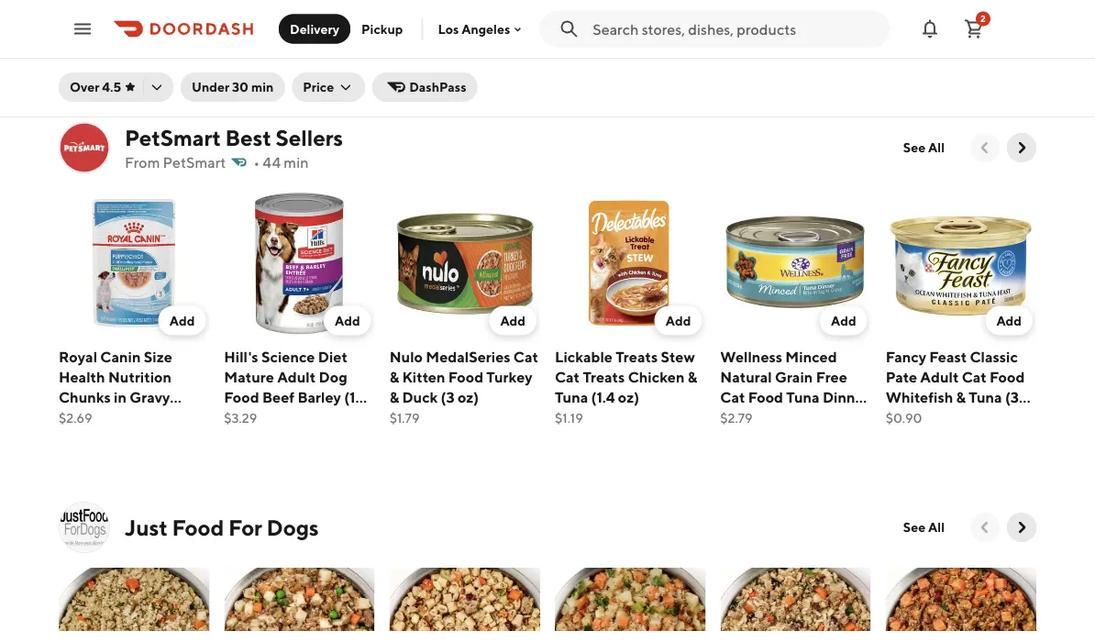 Task type: locate. For each thing, give the bounding box(es) containing it.
& down stew at the right of the page
[[688, 368, 698, 385]]

$69.48
[[390, 30, 432, 45]]

• 44 min
[[254, 154, 309, 171]]

0 vertical spatial see
[[904, 140, 926, 155]]

(3 down small at bottom
[[97, 428, 111, 446]]

min inside button
[[251, 79, 274, 95]]

0 vertical spatial min
[[251, 79, 274, 95]]

nutrition
[[108, 368, 172, 385]]

delivery button
[[279, 14, 351, 44]]

over 4.5
[[70, 79, 121, 95]]

tuna inside the lickable treats stew cat treats chicken & tuna (1.4 oz) $1.19
[[555, 388, 589, 406]]

grain
[[776, 368, 814, 385]]

1 vertical spatial min
[[284, 154, 309, 171]]

Store search: begin typing to search for stores available on DoorDash text field
[[593, 19, 879, 39]]

(3
[[441, 388, 455, 406], [1006, 388, 1020, 406], [97, 428, 111, 446]]

gravy
[[130, 388, 170, 406]]

kitten
[[402, 368, 446, 385]]

1 previous button of carousel image from the top
[[977, 139, 995, 157]]

classic
[[971, 348, 1019, 365]]

pouch
[[59, 408, 102, 426]]

1 tuna from the left
[[555, 388, 589, 406]]

2 next button of carousel image from the top
[[1013, 519, 1032, 537]]

science
[[261, 348, 315, 365]]

(3 right duck
[[441, 388, 455, 406]]

&
[[390, 368, 399, 385], [688, 368, 698, 385], [390, 388, 399, 406], [957, 388, 967, 406]]

$1.79
[[390, 410, 420, 425]]

add up minced
[[832, 313, 857, 328]]

add up 'turkey'
[[501, 313, 526, 328]]

1 see all link from the top
[[893, 133, 956, 162]]

4.5
[[102, 79, 121, 95]]

add up stew at the right of the page
[[666, 313, 691, 328]]

petsmart down petsmart best sellers
[[163, 154, 226, 171]]

previous button of carousel image
[[977, 139, 995, 157], [977, 519, 995, 537]]

3 tuna from the left
[[970, 388, 1003, 406]]

food inside the "wellness minced natural grain free cat food tuna dinner (5.5 oz)"
[[749, 388, 784, 406]]

delivery
[[290, 21, 340, 36]]

diet
[[318, 348, 348, 365]]

0 horizontal spatial tuna
[[555, 388, 589, 406]]

fancy feast classic pate adult cat food whitefish & tuna (3 oz) image
[[886, 188, 1037, 339]]

oz)
[[458, 388, 479, 406], [618, 388, 640, 406], [224, 408, 246, 426], [751, 408, 772, 426], [886, 408, 908, 426], [114, 428, 135, 446]]

under 30 min
[[192, 79, 274, 95]]

feast
[[930, 348, 968, 365]]

cat
[[514, 348, 539, 365], [555, 368, 580, 385], [962, 368, 987, 385], [721, 388, 746, 406]]

medalseries
[[426, 348, 511, 365]]

adult inside the hill's science diet mature adult dog food beef barley (13 oz)
[[277, 368, 316, 385]]

1 next button of carousel image from the top
[[1013, 139, 1032, 157]]

next button of carousel image
[[1013, 139, 1032, 157], [1013, 519, 1032, 537]]

1 add from the left
[[170, 313, 195, 328]]

1 vertical spatial next button of carousel image
[[1013, 519, 1032, 537]]

6 add from the left
[[997, 313, 1022, 328]]

(3 inside the royal canin size health nutrition chunks in gravy pouch small puppy food (3 oz)
[[97, 428, 111, 446]]

food up $3.29
[[224, 388, 259, 406]]

add up classic
[[997, 313, 1022, 328]]

add
[[170, 313, 195, 328], [335, 313, 360, 328], [501, 313, 526, 328], [666, 313, 691, 328], [832, 313, 857, 328], [997, 313, 1022, 328]]

wellness minced natural grain free cat food tuna dinner (5.5 oz) image
[[721, 188, 872, 339]]

0 vertical spatial all
[[929, 140, 945, 155]]

0 horizontal spatial min
[[251, 79, 274, 95]]

1 vertical spatial see all link
[[893, 513, 956, 542]]

dog
[[319, 368, 348, 385]]

from petsmart
[[125, 154, 226, 171]]

0 vertical spatial treats
[[616, 348, 658, 365]]

2 add from the left
[[335, 313, 360, 328]]

cat up 'turkey'
[[514, 348, 539, 365]]

cat inside the lickable treats stew cat treats chicken & tuna (1.4 oz) $1.19
[[555, 368, 580, 385]]

cat up (5.5
[[721, 388, 746, 406]]

min
[[251, 79, 274, 95], [284, 154, 309, 171]]

over 4.5 button
[[59, 73, 174, 102]]

lickable treats stew cat treats chicken & tuna (1.4 oz) $1.19
[[555, 348, 698, 425]]

1 vertical spatial see
[[904, 520, 926, 535]]

44
[[263, 154, 281, 171]]

oz) right (5.5
[[751, 408, 772, 426]]

0 vertical spatial next button of carousel image
[[1013, 139, 1032, 157]]

petsmart up "from petsmart"
[[125, 124, 221, 151]]

adult
[[277, 368, 316, 385], [921, 368, 959, 385]]

add for royal canin size health nutrition chunks in gravy pouch small puppy food (3 oz)
[[170, 313, 195, 328]]

1 see from the top
[[904, 140, 926, 155]]

fancy feast classic pate adult cat food whitefish & tuna (3 oz)
[[886, 348, 1026, 426]]

size
[[144, 348, 172, 365]]

0 vertical spatial previous button of carousel image
[[977, 139, 995, 157]]

natural
[[721, 368, 773, 385]]

0 vertical spatial see all
[[904, 140, 945, 155]]

2 horizontal spatial (3
[[1006, 388, 1020, 406]]

2 button
[[956, 11, 993, 47]]

(3 inside nulo medalseries cat & kitten food turkey & duck (3 oz) $1.79
[[441, 388, 455, 406]]

min right 44
[[284, 154, 309, 171]]

petsmart
[[125, 124, 221, 151], [163, 154, 226, 171]]

1 adult from the left
[[277, 368, 316, 385]]

whitefish
[[886, 388, 954, 406]]

tuna down classic
[[970, 388, 1003, 406]]

all
[[929, 140, 945, 155], [929, 520, 945, 535]]

cat down lickable
[[555, 368, 580, 385]]

& inside the lickable treats stew cat treats chicken & tuna (1.4 oz) $1.19
[[688, 368, 698, 385]]

minced
[[786, 348, 838, 365]]

30
[[232, 79, 249, 95]]

see all link for 1st previous button of carousel image from the bottom of the page
[[893, 513, 956, 542]]

2 horizontal spatial tuna
[[970, 388, 1003, 406]]

3 add from the left
[[501, 313, 526, 328]]

see all link for second previous button of carousel image from the bottom of the page
[[893, 133, 956, 162]]

tuna up $1.19
[[555, 388, 589, 406]]

$3.29
[[224, 410, 257, 425]]

(3 inside the fancy feast classic pate adult cat food whitefish & tuna (3 oz)
[[1006, 388, 1020, 406]]

1 vertical spatial treats
[[583, 368, 625, 385]]

1 horizontal spatial adult
[[921, 368, 959, 385]]

just
[[125, 514, 168, 541]]

petsmart best sellers
[[125, 124, 343, 151]]

& right whitefish
[[957, 388, 967, 406]]

1 vertical spatial all
[[929, 520, 945, 535]]

1 horizontal spatial min
[[284, 154, 309, 171]]

4 add from the left
[[666, 313, 691, 328]]

food inside the hill's science diet mature adult dog food beef barley (13 oz)
[[224, 388, 259, 406]]

under 30 min button
[[181, 73, 285, 102]]

tuna down grain
[[787, 388, 820, 406]]

2 all from the top
[[929, 520, 945, 535]]

min right 30 on the left of the page
[[251, 79, 274, 95]]

min for under 30 min
[[251, 79, 274, 95]]

tuna inside the fancy feast classic pate adult cat food whitefish & tuna (3 oz)
[[970, 388, 1003, 406]]

2 see all link from the top
[[893, 513, 956, 542]]

food down natural
[[749, 388, 784, 406]]

(3 down classic
[[1006, 388, 1020, 406]]

0 horizontal spatial adult
[[277, 368, 316, 385]]

notification bell image
[[920, 18, 942, 40]]

see
[[904, 140, 926, 155], [904, 520, 926, 535]]

0 vertical spatial see all link
[[893, 133, 956, 162]]

2 adult from the left
[[921, 368, 959, 385]]

cat down classic
[[962, 368, 987, 385]]

1 horizontal spatial tuna
[[787, 388, 820, 406]]

turkey
[[487, 368, 533, 385]]

1 all from the top
[[929, 140, 945, 155]]

tuna
[[555, 388, 589, 406], [787, 388, 820, 406], [970, 388, 1003, 406]]

oz) down medalseries
[[458, 388, 479, 406]]

food down medalseries
[[449, 368, 484, 385]]

stew
[[661, 348, 695, 365]]

oz) inside the lickable treats stew cat treats chicken & tuna (1.4 oz) $1.19
[[618, 388, 640, 406]]

see all
[[904, 140, 945, 155], [904, 520, 945, 535]]

add button
[[159, 306, 206, 335], [159, 306, 206, 335], [324, 306, 371, 335], [324, 306, 371, 335], [490, 306, 537, 335], [490, 306, 537, 335], [655, 306, 702, 335], [655, 306, 702, 335], [821, 306, 868, 335], [821, 306, 868, 335], [986, 306, 1033, 335], [986, 306, 1033, 335]]

nulo medalseries cat & kitten food turkey & duck (3 oz) image
[[390, 188, 541, 339]]

for
[[229, 514, 262, 541]]

treats up chicken on the right of the page
[[616, 348, 658, 365]]

1 vertical spatial previous button of carousel image
[[977, 519, 995, 537]]

food inside the royal canin size health nutrition chunks in gravy pouch small puppy food (3 oz)
[[59, 428, 94, 446]]

add up diet on the bottom left of the page
[[335, 313, 360, 328]]

lickable
[[555, 348, 613, 365]]

free
[[817, 368, 848, 385]]

food down $2.69
[[59, 428, 94, 446]]

food
[[449, 368, 484, 385], [990, 368, 1026, 385], [224, 388, 259, 406], [749, 388, 784, 406], [59, 428, 94, 446], [172, 514, 224, 541]]

1 vertical spatial see all
[[904, 520, 945, 535]]

all for second previous button of carousel image from the bottom of the page
[[929, 140, 945, 155]]

next button of carousel image for second previous button of carousel image from the bottom of the page
[[1013, 139, 1032, 157]]

oz) down mature
[[224, 408, 246, 426]]

5 add from the left
[[832, 313, 857, 328]]

add for lickable treats stew cat treats chicken & tuna (1.4 oz)
[[666, 313, 691, 328]]

tuna inside the "wellness minced natural grain free cat food tuna dinner (5.5 oz)"
[[787, 388, 820, 406]]

tuna for grain
[[787, 388, 820, 406]]

royal canin size health nutrition chunks in gravy pouch small puppy food (3 oz) image
[[59, 188, 210, 339]]

(1.4
[[592, 388, 615, 406]]

treats
[[616, 348, 658, 365], [583, 368, 625, 385]]

oz) down small at bottom
[[114, 428, 135, 446]]

adult down feast
[[921, 368, 959, 385]]

2 tuna from the left
[[787, 388, 820, 406]]

add up size
[[170, 313, 195, 328]]

adult down science
[[277, 368, 316, 385]]

price
[[303, 79, 334, 95]]

min for • 44 min
[[284, 154, 309, 171]]

adult inside the fancy feast classic pate adult cat food whitefish & tuna (3 oz)
[[921, 368, 959, 385]]

oz) right (1.4 in the right of the page
[[618, 388, 640, 406]]

dashpass button
[[373, 73, 478, 102]]

los
[[438, 21, 459, 36]]

add for hill's science diet mature adult dog food beef barley (13 oz)
[[335, 313, 360, 328]]

0 horizontal spatial (3
[[97, 428, 111, 446]]

los angeles
[[438, 21, 511, 36]]

treats up (1.4 in the right of the page
[[583, 368, 625, 385]]

oz) down whitefish
[[886, 408, 908, 426]]

food down classic
[[990, 368, 1026, 385]]

price button
[[292, 73, 365, 102]]

$58.99
[[886, 30, 928, 45]]

add for wellness minced natural grain free cat food tuna dinner (5.5 oz)
[[832, 313, 857, 328]]

$0.90
[[886, 410, 923, 425]]

1 horizontal spatial (3
[[441, 388, 455, 406]]

pate
[[886, 368, 918, 385]]



Task type: vqa. For each thing, say whether or not it's contained in the screenshot.
"Hand"
no



Task type: describe. For each thing, give the bounding box(es) containing it.
next button of carousel image for 1st previous button of carousel image from the bottom of the page
[[1013, 519, 1032, 537]]

in
[[114, 388, 127, 406]]

$2.79
[[721, 410, 753, 425]]

from
[[125, 154, 160, 171]]

pickup button
[[351, 14, 414, 44]]

just food for dogs
[[125, 514, 319, 541]]

(13
[[344, 388, 364, 406]]

2 see all from the top
[[904, 520, 945, 535]]

pickup
[[362, 21, 403, 36]]

•
[[254, 154, 260, 171]]

$54.48
[[555, 30, 598, 45]]

& inside the fancy feast classic pate adult cat food whitefish & tuna (3 oz)
[[957, 388, 967, 406]]

mature
[[224, 368, 274, 385]]

chicken
[[628, 368, 685, 385]]

$71.98
[[59, 30, 97, 45]]

cat inside the fancy feast classic pate adult cat food whitefish & tuna (3 oz)
[[962, 368, 987, 385]]

hill's
[[224, 348, 258, 365]]

small
[[105, 408, 143, 426]]

cat inside nulo medalseries cat & kitten food turkey & duck (3 oz) $1.79
[[514, 348, 539, 365]]

royal canin size health nutrition chunks in gravy pouch small puppy food (3 oz)
[[59, 348, 191, 446]]

nulo
[[390, 348, 423, 365]]

2 see from the top
[[904, 520, 926, 535]]

health
[[59, 368, 105, 385]]

& down the nulo
[[390, 368, 399, 385]]

2
[[981, 13, 987, 24]]

angeles
[[462, 21, 511, 36]]

1 vertical spatial petsmart
[[163, 154, 226, 171]]

food inside nulo medalseries cat & kitten food turkey & duck (3 oz) $1.79
[[449, 368, 484, 385]]

$2.69
[[59, 410, 92, 425]]

over
[[70, 79, 100, 95]]

1 items, open order cart image
[[964, 18, 986, 40]]

(5.5
[[721, 408, 748, 426]]

tuna for cat
[[555, 388, 589, 406]]

adult for whitefish
[[921, 368, 959, 385]]

dinner
[[823, 388, 870, 406]]

royal
[[59, 348, 97, 365]]

best
[[225, 124, 271, 151]]

open menu image
[[72, 18, 94, 40]]

oz) inside the "wellness minced natural grain free cat food tuna dinner (5.5 oz)"
[[751, 408, 772, 426]]

add for nulo medalseries cat & kitten food turkey & duck (3 oz)
[[501, 313, 526, 328]]

dashpass
[[410, 79, 467, 95]]

puppy
[[146, 408, 191, 426]]

oz) inside nulo medalseries cat & kitten food turkey & duck (3 oz) $1.79
[[458, 388, 479, 406]]

add for fancy feast classic pate adult cat food whitefish & tuna (3 oz)
[[997, 313, 1022, 328]]

los angeles button
[[438, 21, 525, 36]]

oz) inside the royal canin size health nutrition chunks in gravy pouch small puppy food (3 oz)
[[114, 428, 135, 446]]

lickable treats stew cat treats chicken & tuna (1.4 oz) image
[[555, 188, 706, 339]]

canin
[[100, 348, 141, 365]]

cat inside the "wellness minced natural grain free cat food tuna dinner (5.5 oz)"
[[721, 388, 746, 406]]

oz) inside the fancy feast classic pate adult cat food whitefish & tuna (3 oz)
[[886, 408, 908, 426]]

dogs
[[267, 514, 319, 541]]

0 vertical spatial petsmart
[[125, 124, 221, 151]]

$37.99
[[224, 30, 263, 45]]

all for 1st previous button of carousel image from the bottom of the page
[[929, 520, 945, 535]]

wellness minced natural grain free cat food tuna dinner (5.5 oz)
[[721, 348, 870, 426]]

food inside the fancy feast classic pate adult cat food whitefish & tuna (3 oz)
[[990, 368, 1026, 385]]

food left the for
[[172, 514, 224, 541]]

under
[[192, 79, 230, 95]]

$1.19
[[555, 410, 584, 425]]

nulo medalseries cat & kitten food turkey & duck (3 oz) $1.79
[[390, 348, 539, 425]]

2 previous button of carousel image from the top
[[977, 519, 995, 537]]

hill's science diet mature adult dog food beef barley (13 oz) image
[[224, 188, 375, 339]]

adult for beef
[[277, 368, 316, 385]]

chunks
[[59, 388, 111, 406]]

sellers
[[276, 124, 343, 151]]

beef
[[262, 388, 295, 406]]

duck
[[402, 388, 438, 406]]

oz) inside the hill's science diet mature adult dog food beef barley (13 oz)
[[224, 408, 246, 426]]

hill's science diet mature adult dog food beef barley (13 oz)
[[224, 348, 364, 426]]

wellness
[[721, 348, 783, 365]]

1 see all from the top
[[904, 140, 945, 155]]

just food for dogs link
[[59, 502, 319, 553]]

$13.49
[[721, 30, 759, 45]]

& up $1.79
[[390, 388, 399, 406]]

barley
[[298, 388, 341, 406]]

fancy
[[886, 348, 927, 365]]



